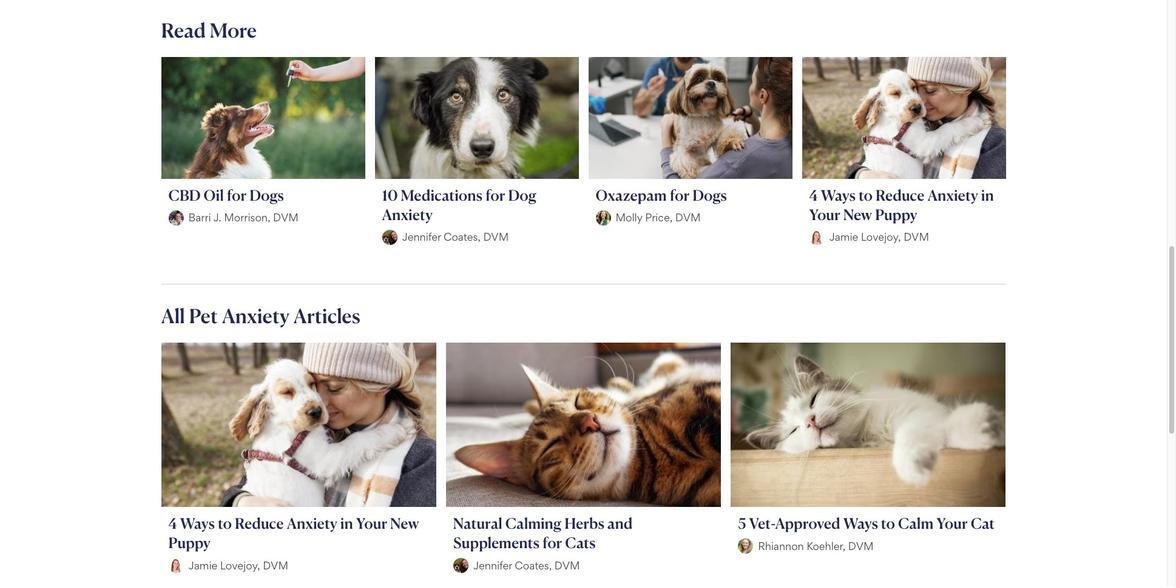 Task type: describe. For each thing, give the bounding box(es) containing it.
by image for 4 ways to reduce anxiety in your new puppy
[[809, 230, 825, 245]]

1 horizontal spatial jamie
[[830, 231, 858, 244]]

1 vertical spatial 4 ways to reduce anxiety in your new puppy
[[168, 515, 419, 553]]

by image for 4 ways to reduce anxiety in your new puppy
[[168, 559, 184, 574]]

cat
[[971, 515, 995, 533]]

all
[[161, 304, 185, 328]]

2 dogs from the left
[[693, 186, 727, 205]]

molly
[[616, 211, 643, 224]]

puppy for by icon corresponding to 4 ways to reduce anxiety in your new puppy
[[875, 206, 918, 224]]

oxazepam
[[596, 186, 667, 205]]

price,
[[645, 211, 673, 224]]

for inside natural calming herbs and supplements for cats
[[543, 534, 562, 553]]

1 horizontal spatial 4 ways to reduce anxiety in your new puppy
[[809, 186, 994, 224]]

barri j. morrison, dvm
[[188, 211, 299, 224]]

oxazepam for dogs
[[596, 186, 727, 205]]

oil
[[204, 186, 224, 205]]

puppy for 4 ways to reduce anxiety in your new puppy's by image
[[168, 534, 211, 553]]

j.
[[213, 211, 221, 224]]

1 vertical spatial jamie
[[188, 559, 217, 572]]

new for by icon corresponding to 4 ways to reduce anxiety in your new puppy
[[844, 206, 872, 224]]

for up price,
[[670, 186, 690, 205]]

jennifer coates, dvm for read more
[[402, 231, 509, 244]]

5
[[738, 515, 746, 533]]

rhiannon
[[758, 540, 804, 553]]

cbd oil for dogs
[[168, 186, 284, 205]]

natural calming herbs and supplements for cats
[[453, 515, 633, 553]]

and
[[608, 515, 633, 533]]

to for 4 ways to reduce anxiety in your new puppy's by image
[[218, 515, 232, 533]]

cbd
[[168, 186, 201, 205]]

2 horizontal spatial to
[[881, 515, 895, 533]]

approved
[[775, 515, 841, 533]]

jennifer coates, dvm for all pet anxiety articles
[[473, 559, 580, 572]]

cats
[[565, 534, 596, 553]]

pet
[[189, 304, 218, 328]]

molly price, dvm
[[616, 211, 701, 224]]

jennifer for all pet anxiety articles
[[473, 559, 512, 572]]



Task type: locate. For each thing, give the bounding box(es) containing it.
0 horizontal spatial jamie
[[188, 559, 217, 572]]

0 horizontal spatial new
[[390, 515, 419, 533]]

coates, for read more
[[444, 231, 481, 244]]

dogs up 'molly price, dvm'
[[693, 186, 727, 205]]

koehler,
[[807, 540, 846, 553]]

more
[[210, 18, 257, 42]]

0 vertical spatial 4 ways to reduce anxiety in your new puppy
[[809, 186, 994, 224]]

0 vertical spatial coates,
[[444, 231, 481, 244]]

lovejoy,
[[861, 231, 901, 244], [220, 559, 260, 572]]

dogs up the morrison,
[[250, 186, 284, 205]]

0 vertical spatial new
[[844, 206, 872, 224]]

your
[[809, 206, 841, 224], [356, 515, 387, 533], [937, 515, 968, 533]]

jamie
[[830, 231, 858, 244], [188, 559, 217, 572]]

dvm
[[273, 211, 299, 224], [675, 211, 701, 224], [483, 231, 509, 244], [904, 231, 929, 244], [848, 540, 874, 553], [263, 559, 288, 572], [555, 559, 580, 572]]

1 horizontal spatial puppy
[[875, 206, 918, 224]]

medications
[[401, 186, 483, 205]]

lovejoy, for by icon corresponding to 4 ways to reduce anxiety in your new puppy
[[861, 231, 901, 244]]

vet-
[[749, 515, 775, 533]]

morrison,
[[224, 211, 270, 224]]

anxiety
[[928, 186, 978, 205], [382, 206, 433, 224], [222, 304, 290, 328], [287, 515, 337, 533]]

dogs
[[250, 186, 284, 205], [693, 186, 727, 205]]

by image
[[168, 211, 184, 226], [596, 211, 611, 226], [382, 230, 397, 245], [809, 230, 825, 245], [738, 539, 753, 554]]

4 ways to reduce anxiety in your new puppy
[[809, 186, 994, 224], [168, 515, 419, 553]]

0 horizontal spatial jennifer
[[402, 231, 441, 244]]

ways
[[821, 186, 856, 205], [180, 515, 215, 533], [844, 515, 878, 533]]

for left dog
[[486, 186, 505, 205]]

10 medications for dog anxiety
[[382, 186, 537, 224]]

anxiety inside 10 medications for dog anxiety
[[382, 206, 433, 224]]

1 horizontal spatial your
[[809, 206, 841, 224]]

all pet anxiety articles
[[161, 304, 360, 328]]

jennifer coates, dvm down 10 medications for dog anxiety
[[402, 231, 509, 244]]

0 horizontal spatial reduce
[[235, 515, 284, 533]]

0 vertical spatial in
[[981, 186, 994, 205]]

read more
[[161, 18, 257, 42]]

0 horizontal spatial jamie lovejoy, dvm
[[188, 559, 288, 572]]

0 vertical spatial jamie
[[830, 231, 858, 244]]

0 horizontal spatial by image
[[168, 559, 184, 574]]

10
[[382, 186, 398, 205]]

0 horizontal spatial puppy
[[168, 534, 211, 553]]

1 by image from the left
[[168, 559, 184, 574]]

by image for 5 vet-approved ways to calm your cat
[[738, 539, 753, 554]]

0 vertical spatial jamie lovejoy, dvm
[[830, 231, 929, 244]]

jennifer for read more
[[402, 231, 441, 244]]

dog
[[508, 186, 537, 205]]

reduce
[[876, 186, 925, 205], [235, 515, 284, 533]]

coates, for all pet anxiety articles
[[515, 559, 552, 572]]

by image for cbd oil for dogs
[[168, 211, 184, 226]]

1 horizontal spatial lovejoy,
[[861, 231, 901, 244]]

coates,
[[444, 231, 481, 244], [515, 559, 552, 572]]

0 vertical spatial jennifer coates, dvm
[[402, 231, 509, 244]]

in
[[981, 186, 994, 205], [340, 515, 353, 533]]

0 horizontal spatial in
[[340, 515, 353, 533]]

1 vertical spatial puppy
[[168, 534, 211, 553]]

0 horizontal spatial 4 ways to reduce anxiety in your new puppy
[[168, 515, 419, 553]]

1 vertical spatial jennifer coates, dvm
[[473, 559, 580, 572]]

2 horizontal spatial your
[[937, 515, 968, 533]]

4 for by icon corresponding to 4 ways to reduce anxiety in your new puppy
[[809, 186, 818, 205]]

jennifer down medications
[[402, 231, 441, 244]]

4 for 4 ways to reduce anxiety in your new puppy's by image
[[168, 515, 177, 533]]

1 dogs from the left
[[250, 186, 284, 205]]

0 vertical spatial lovejoy,
[[861, 231, 901, 244]]

0 horizontal spatial your
[[356, 515, 387, 533]]

1 horizontal spatial jennifer
[[473, 559, 512, 572]]

4
[[809, 186, 818, 205], [168, 515, 177, 533]]

jamie lovejoy, dvm
[[830, 231, 929, 244], [188, 559, 288, 572]]

puppy
[[875, 206, 918, 224], [168, 534, 211, 553]]

coates, down 10 medications for dog anxiety
[[444, 231, 481, 244]]

1 horizontal spatial dogs
[[693, 186, 727, 205]]

for inside 10 medications for dog anxiety
[[486, 186, 505, 205]]

jennifer
[[402, 231, 441, 244], [473, 559, 512, 572]]

herbs
[[565, 515, 605, 533]]

1 horizontal spatial reduce
[[876, 186, 925, 205]]

calming
[[506, 515, 562, 533]]

1 horizontal spatial new
[[844, 206, 872, 224]]

0 horizontal spatial coates,
[[444, 231, 481, 244]]

1 vertical spatial coates,
[[515, 559, 552, 572]]

1 horizontal spatial coates,
[[515, 559, 552, 572]]

0 vertical spatial reduce
[[876, 186, 925, 205]]

1 horizontal spatial to
[[859, 186, 873, 205]]

your for by icon associated with 5 vet-approved ways to calm your cat
[[937, 515, 968, 533]]

supplements
[[453, 534, 540, 553]]

1 horizontal spatial in
[[981, 186, 994, 205]]

rhiannon koehler, dvm
[[758, 540, 874, 553]]

1 vertical spatial jamie lovejoy, dvm
[[188, 559, 288, 572]]

articles
[[294, 304, 360, 328]]

for
[[227, 186, 247, 205], [486, 186, 505, 205], [670, 186, 690, 205], [543, 534, 562, 553]]

calm
[[898, 515, 934, 533]]

1 vertical spatial new
[[390, 515, 419, 533]]

for right oil
[[227, 186, 247, 205]]

by image for natural calming herbs and supplements for cats
[[453, 559, 469, 574]]

0 horizontal spatial lovejoy,
[[220, 559, 260, 572]]

read
[[161, 18, 206, 42]]

jennifer coates, dvm down natural calming herbs and supplements for cats
[[473, 559, 580, 572]]

0 vertical spatial puppy
[[875, 206, 918, 224]]

1 vertical spatial lovejoy,
[[220, 559, 260, 572]]

to for by icon corresponding to 4 ways to reduce anxiety in your new puppy
[[859, 186, 873, 205]]

2 by image from the left
[[453, 559, 469, 574]]

to
[[859, 186, 873, 205], [218, 515, 232, 533], [881, 515, 895, 533]]

for down calming
[[543, 534, 562, 553]]

new
[[844, 206, 872, 224], [390, 515, 419, 533]]

0 vertical spatial jennifer
[[402, 231, 441, 244]]

5 vet-approved ways to calm your cat
[[738, 515, 995, 533]]

by image for 10 medications for dog anxiety
[[382, 230, 397, 245]]

by image for oxazepam for dogs
[[596, 211, 611, 226]]

1 horizontal spatial jamie lovejoy, dvm
[[830, 231, 929, 244]]

1 vertical spatial 4
[[168, 515, 177, 533]]

new for 4 ways to reduce anxiety in your new puppy's by image
[[390, 515, 419, 533]]

0 horizontal spatial 4
[[168, 515, 177, 533]]

coates, down natural calming herbs and supplements for cats
[[515, 559, 552, 572]]

your for by icon corresponding to 4 ways to reduce anxiety in your new puppy
[[809, 206, 841, 224]]

1 horizontal spatial by image
[[453, 559, 469, 574]]

jennifer down supplements
[[473, 559, 512, 572]]

0 horizontal spatial to
[[218, 515, 232, 533]]

1 vertical spatial reduce
[[235, 515, 284, 533]]

1 horizontal spatial 4
[[809, 186, 818, 205]]

0 horizontal spatial dogs
[[250, 186, 284, 205]]

0 vertical spatial 4
[[809, 186, 818, 205]]

1 vertical spatial jennifer
[[473, 559, 512, 572]]

your for 4 ways to reduce anxiety in your new puppy's by image
[[356, 515, 387, 533]]

jennifer coates, dvm
[[402, 231, 509, 244], [473, 559, 580, 572]]

lovejoy, for 4 ways to reduce anxiety in your new puppy's by image
[[220, 559, 260, 572]]

1 vertical spatial in
[[340, 515, 353, 533]]

natural
[[453, 515, 503, 533]]

by image
[[168, 559, 184, 574], [453, 559, 469, 574]]

barri
[[188, 211, 211, 224]]



Task type: vqa. For each thing, say whether or not it's contained in the screenshot.


